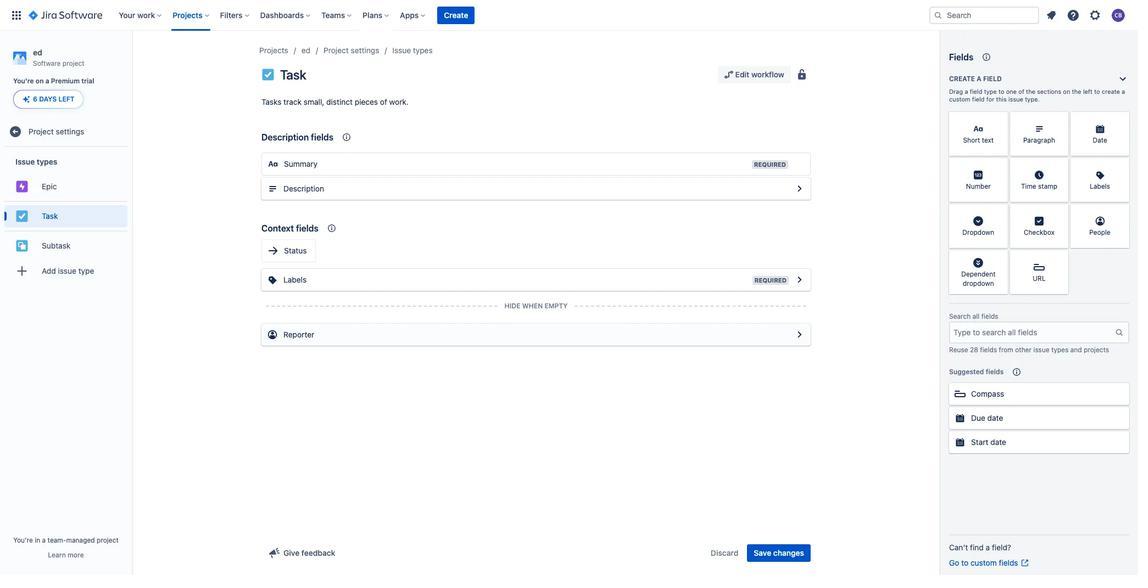Task type: vqa. For each thing, say whether or not it's contained in the screenshot.


Task type: locate. For each thing, give the bounding box(es) containing it.
0 vertical spatial projects
[[173, 10, 202, 19]]

Type to search all fields text field
[[950, 323, 1115, 343]]

date right due
[[987, 414, 1003, 423]]

project right managed
[[97, 537, 119, 545]]

1 vertical spatial you're
[[13, 537, 33, 545]]

0 horizontal spatial of
[[380, 97, 387, 107]]

start date
[[971, 438, 1006, 447]]

1 horizontal spatial projects
[[259, 46, 288, 55]]

task down epic
[[42, 211, 58, 221]]

issue types up epic
[[15, 157, 57, 166]]

project
[[324, 46, 349, 55], [29, 127, 54, 136]]

1 vertical spatial type
[[78, 266, 94, 276]]

labels
[[1090, 183, 1110, 191], [283, 275, 307, 285]]

project down 6 days left dropdown button
[[29, 127, 54, 136]]

project
[[63, 59, 84, 67], [97, 537, 119, 545]]

projects button
[[169, 6, 213, 24]]

sidebar navigation image
[[120, 44, 144, 66]]

project settings link down teams dropdown button at the top left of the page
[[324, 44, 379, 57]]

required
[[754, 161, 786, 168], [755, 277, 787, 284]]

2 horizontal spatial to
[[1094, 88, 1100, 95]]

date inside due date button
[[987, 414, 1003, 423]]

project right ed link
[[324, 46, 349, 55]]

dropdown
[[963, 280, 994, 288]]

save changes button
[[747, 545, 811, 562]]

more information image for labels
[[1115, 159, 1128, 172]]

types for group on the left containing issue types
[[37, 157, 57, 166]]

project settings link down "left"
[[4, 121, 127, 143]]

other
[[1015, 346, 1032, 354]]

0 vertical spatial issue
[[1008, 96, 1023, 103]]

0 vertical spatial date
[[987, 414, 1003, 423]]

search
[[949, 313, 971, 321]]

more information image up dependent
[[993, 252, 1007, 265]]

more information image
[[993, 159, 1007, 172], [1054, 159, 1067, 172], [993, 205, 1007, 219], [993, 252, 1007, 265]]

1 vertical spatial required
[[755, 277, 787, 284]]

the
[[1026, 88, 1035, 95], [1072, 88, 1081, 95]]

on up 6
[[36, 77, 44, 85]]

distinct
[[326, 97, 353, 107]]

1 horizontal spatial project settings link
[[324, 44, 379, 57]]

ed
[[301, 46, 310, 55], [33, 48, 42, 57]]

0 horizontal spatial types
[[37, 157, 57, 166]]

short text
[[963, 136, 994, 145]]

discard
[[711, 549, 738, 558]]

number
[[966, 183, 991, 191]]

0 vertical spatial field
[[983, 75, 1002, 83]]

field down the create a field
[[970, 88, 982, 95]]

1 vertical spatial open field configuration image
[[793, 274, 806, 287]]

description down summary
[[283, 184, 324, 193]]

more information about the context fields image right context fields
[[325, 222, 338, 235]]

types down apps popup button
[[413, 46, 433, 55]]

6 days left button
[[14, 91, 83, 108]]

ed link
[[301, 44, 310, 57]]

to right left
[[1094, 88, 1100, 95]]

0 vertical spatial type
[[984, 88, 997, 95]]

date
[[987, 414, 1003, 423], [990, 438, 1006, 447]]

projects up issue type icon
[[259, 46, 288, 55]]

dependent dropdown
[[961, 270, 996, 288]]

summary
[[284, 159, 318, 169]]

0 horizontal spatial more information about the context fields image
[[325, 222, 338, 235]]

the up type.
[[1026, 88, 1035, 95]]

issue down one at the top right
[[1008, 96, 1023, 103]]

paragraph
[[1023, 136, 1055, 145]]

0 vertical spatial issue
[[392, 46, 411, 55]]

text
[[982, 136, 994, 145]]

1 vertical spatial project
[[29, 127, 54, 136]]

date inside start date button
[[990, 438, 1006, 447]]

1 vertical spatial types
[[37, 157, 57, 166]]

reporter
[[283, 330, 314, 339]]

more
[[68, 551, 84, 560]]

1 vertical spatial project settings
[[29, 127, 84, 136]]

create for create a field
[[949, 75, 975, 83]]

0 vertical spatial create
[[444, 10, 468, 19]]

a
[[977, 75, 981, 83], [45, 77, 49, 85], [965, 88, 968, 95], [1122, 88, 1125, 95], [42, 537, 46, 545], [986, 543, 990, 553]]

to
[[999, 88, 1004, 95], [1094, 88, 1100, 95], [961, 559, 968, 568]]

1 vertical spatial projects
[[259, 46, 288, 55]]

more information image for dropdown
[[993, 205, 1007, 219]]

1 horizontal spatial issue
[[392, 46, 411, 55]]

of left 'work.'
[[380, 97, 387, 107]]

more information about the context fields image down distinct
[[340, 131, 353, 144]]

a right create
[[1122, 88, 1125, 95]]

field up for
[[983, 75, 1002, 83]]

of right one at the top right
[[1019, 88, 1024, 95]]

0 horizontal spatial settings
[[56, 127, 84, 136]]

0 vertical spatial on
[[36, 77, 44, 85]]

reporter button
[[261, 324, 811, 346]]

project inside ed software project
[[63, 59, 84, 67]]

0 vertical spatial you're
[[13, 77, 34, 85]]

can't
[[949, 543, 968, 553]]

add
[[42, 266, 56, 276]]

field?
[[992, 543, 1011, 553]]

1 horizontal spatial of
[[1019, 88, 1024, 95]]

issue right add
[[58, 266, 76, 276]]

description button
[[261, 178, 811, 200]]

left
[[1083, 88, 1093, 95]]

no restrictions image
[[795, 68, 809, 81]]

0 horizontal spatial on
[[36, 77, 44, 85]]

start
[[971, 438, 988, 447]]

task right issue type icon
[[280, 67, 306, 82]]

2 horizontal spatial types
[[1051, 346, 1069, 354]]

software
[[33, 59, 61, 67]]

1 horizontal spatial on
[[1063, 88, 1070, 95]]

more information image down text
[[993, 159, 1007, 172]]

when
[[522, 302, 543, 310]]

0 vertical spatial more information about the context fields image
[[340, 131, 353, 144]]

1 open field configuration image from the top
[[793, 182, 806, 196]]

0 horizontal spatial project
[[29, 127, 54, 136]]

projects
[[1084, 346, 1109, 354]]

types left and
[[1051, 346, 1069, 354]]

issue inside group
[[15, 157, 35, 166]]

more information about the fields image
[[980, 51, 993, 64]]

2 you're from the top
[[13, 537, 33, 545]]

workflow
[[751, 70, 784, 79]]

1 vertical spatial issue
[[58, 266, 76, 276]]

field left for
[[972, 96, 985, 103]]

fields left this link will be opened in a new tab icon
[[999, 559, 1018, 568]]

a right find
[[986, 543, 990, 553]]

your profile and settings image
[[1112, 9, 1125, 22]]

0 vertical spatial project
[[324, 46, 349, 55]]

1 vertical spatial settings
[[56, 127, 84, 136]]

issue
[[392, 46, 411, 55], [15, 157, 35, 166]]

more information image for number
[[993, 159, 1007, 172]]

projects inside dropdown button
[[173, 10, 202, 19]]

add issue type image
[[15, 265, 29, 278]]

work.
[[389, 97, 409, 107]]

from
[[999, 346, 1013, 354]]

1 vertical spatial issue
[[15, 157, 35, 166]]

0 vertical spatial of
[[1019, 88, 1024, 95]]

0 horizontal spatial issue
[[58, 266, 76, 276]]

0 vertical spatial project
[[63, 59, 84, 67]]

more information about the context fields image
[[340, 131, 353, 144], [325, 222, 338, 235]]

issue down the apps
[[392, 46, 411, 55]]

1 horizontal spatial type
[[984, 88, 997, 95]]

small,
[[304, 97, 324, 107]]

types up epic
[[37, 157, 57, 166]]

0 horizontal spatial the
[[1026, 88, 1035, 95]]

1 horizontal spatial to
[[999, 88, 1004, 95]]

0 vertical spatial description
[[261, 132, 309, 142]]

fields right 28
[[980, 346, 997, 354]]

field
[[983, 75, 1002, 83], [970, 88, 982, 95], [972, 96, 985, 103]]

1 you're from the top
[[13, 77, 34, 85]]

of
[[1019, 88, 1024, 95], [380, 97, 387, 107]]

0 vertical spatial labels
[[1090, 183, 1110, 191]]

notifications image
[[1045, 9, 1058, 22]]

open field configuration image
[[793, 328, 806, 342]]

custom
[[949, 96, 970, 103], [971, 559, 997, 568]]

epic
[[42, 182, 57, 191]]

description inside button
[[283, 184, 324, 193]]

1 horizontal spatial issue
[[1008, 96, 1023, 103]]

create a field
[[949, 75, 1002, 83]]

time
[[1021, 183, 1036, 191]]

1 horizontal spatial ed
[[301, 46, 310, 55]]

required for summary
[[754, 161, 786, 168]]

hide
[[504, 302, 520, 310]]

0 horizontal spatial project
[[63, 59, 84, 67]]

give feedback button
[[261, 545, 342, 562]]

task group
[[4, 201, 127, 231]]

issue inside "drag a field type to one of the sections on the left to create a custom field for this issue type."
[[1008, 96, 1023, 103]]

0 horizontal spatial create
[[444, 10, 468, 19]]

on right 'sections'
[[1063, 88, 1070, 95]]

the left left
[[1072, 88, 1081, 95]]

1 vertical spatial issue types
[[15, 157, 57, 166]]

dashboards
[[260, 10, 304, 19]]

1 horizontal spatial issue types
[[392, 46, 433, 55]]

ed for ed software project
[[33, 48, 42, 57]]

to inside "link"
[[961, 559, 968, 568]]

issue types down apps popup button
[[392, 46, 433, 55]]

0 horizontal spatial project settings link
[[4, 121, 127, 143]]

description up summary
[[261, 132, 309, 142]]

settings down "left"
[[56, 127, 84, 136]]

ed inside ed software project
[[33, 48, 42, 57]]

2 vertical spatial types
[[1051, 346, 1069, 354]]

ed up software
[[33, 48, 42, 57]]

0 vertical spatial open field configuration image
[[793, 182, 806, 196]]

type
[[984, 88, 997, 95], [78, 266, 94, 276]]

more information image for time stamp
[[1054, 159, 1067, 172]]

search all fields
[[949, 313, 998, 321]]

0 horizontal spatial to
[[961, 559, 968, 568]]

1 horizontal spatial create
[[949, 75, 975, 83]]

start date button
[[949, 432, 1129, 454]]

your work button
[[115, 6, 166, 24]]

project up premium on the top left
[[63, 59, 84, 67]]

issue types inside group
[[15, 157, 57, 166]]

1 vertical spatial field
[[970, 88, 982, 95]]

you're left the in
[[13, 537, 33, 545]]

issue types for 'issue types' link
[[392, 46, 433, 55]]

1 horizontal spatial more information about the context fields image
[[340, 131, 353, 144]]

0 vertical spatial custom
[[949, 96, 970, 103]]

1 horizontal spatial labels
[[1090, 183, 1110, 191]]

more information image up stamp
[[1054, 159, 1067, 172]]

create inside create button
[[444, 10, 468, 19]]

to right the go
[[961, 559, 968, 568]]

project settings down teams dropdown button at the top left of the page
[[324, 46, 379, 55]]

1 horizontal spatial task
[[280, 67, 306, 82]]

create right apps popup button
[[444, 10, 468, 19]]

due
[[971, 414, 985, 423]]

1 vertical spatial on
[[1063, 88, 1070, 95]]

projects right work
[[173, 10, 202, 19]]

task link
[[4, 206, 127, 228]]

1 vertical spatial date
[[990, 438, 1006, 447]]

edit workflow
[[735, 70, 784, 79]]

6
[[33, 95, 37, 103]]

suggested
[[949, 368, 984, 376]]

jira software image
[[29, 9, 102, 22], [29, 9, 102, 22]]

0 vertical spatial project settings link
[[324, 44, 379, 57]]

field for create
[[983, 75, 1002, 83]]

1 horizontal spatial the
[[1072, 88, 1081, 95]]

you're for you're on a premium trial
[[13, 77, 34, 85]]

1 the from the left
[[1026, 88, 1035, 95]]

1 vertical spatial task
[[42, 211, 58, 221]]

0 horizontal spatial issue types
[[15, 157, 57, 166]]

1 vertical spatial custom
[[971, 559, 997, 568]]

0 horizontal spatial projects
[[173, 10, 202, 19]]

create up drag on the right of the page
[[949, 75, 975, 83]]

subtask
[[42, 241, 71, 250]]

settings image
[[1089, 9, 1102, 22]]

learn
[[48, 551, 66, 560]]

1 vertical spatial more information about the context fields image
[[325, 222, 338, 235]]

labels up people
[[1090, 183, 1110, 191]]

project settings down 6 days left
[[29, 127, 84, 136]]

more information image up dropdown
[[993, 205, 1007, 219]]

types
[[413, 46, 433, 55], [37, 157, 57, 166], [1051, 346, 1069, 354]]

1 vertical spatial labels
[[283, 275, 307, 285]]

field for drag
[[970, 88, 982, 95]]

1 horizontal spatial settings
[[351, 46, 379, 55]]

edit
[[735, 70, 749, 79]]

0 horizontal spatial ed
[[33, 48, 42, 57]]

1 vertical spatial create
[[949, 75, 975, 83]]

group
[[4, 147, 127, 289]]

issue right other
[[1033, 346, 1050, 354]]

1 vertical spatial description
[[283, 184, 324, 193]]

give feedback
[[283, 549, 335, 558]]

more information image
[[993, 113, 1007, 126], [1054, 113, 1067, 126], [1115, 113, 1128, 126], [1115, 159, 1128, 172], [1054, 205, 1067, 219], [1115, 205, 1128, 219]]

date right start
[[990, 438, 1006, 447]]

you're up 6
[[13, 77, 34, 85]]

0 vertical spatial project settings
[[324, 46, 379, 55]]

type down subtask link
[[78, 266, 94, 276]]

custom down drag on the right of the page
[[949, 96, 970, 103]]

2 horizontal spatial issue
[[1033, 346, 1050, 354]]

custom inside "link"
[[971, 559, 997, 568]]

settings down plans
[[351, 46, 379, 55]]

project settings
[[324, 46, 379, 55], [29, 127, 84, 136]]

hide when empty
[[504, 302, 568, 310]]

1 vertical spatial project
[[97, 537, 119, 545]]

more information about the context fields image for context fields
[[325, 222, 338, 235]]

go to custom fields
[[949, 559, 1018, 568]]

0 vertical spatial required
[[754, 161, 786, 168]]

to up this
[[999, 88, 1004, 95]]

0 horizontal spatial type
[[78, 266, 94, 276]]

ed right projects link
[[301, 46, 310, 55]]

banner
[[0, 0, 1138, 31]]

custom down can't find a field?
[[971, 559, 997, 568]]

types inside group
[[37, 157, 57, 166]]

0 vertical spatial types
[[413, 46, 433, 55]]

subtask link
[[4, 235, 127, 257]]

0 horizontal spatial task
[[42, 211, 58, 221]]

more information image for dependent dropdown
[[993, 252, 1007, 265]]

labels down status
[[283, 275, 307, 285]]

1 horizontal spatial types
[[413, 46, 433, 55]]

0 horizontal spatial issue
[[15, 157, 35, 166]]

type up for
[[984, 88, 997, 95]]

pieces
[[355, 97, 378, 107]]

0 vertical spatial issue types
[[392, 46, 433, 55]]

checkbox
[[1024, 229, 1055, 237]]

open field configuration image
[[793, 182, 806, 196], [793, 274, 806, 287]]

this link will be opened in a new tab image
[[1020, 559, 1029, 568]]

issue up epic 'link'
[[15, 157, 35, 166]]



Task type: describe. For each thing, give the bounding box(es) containing it.
banner containing your work
[[0, 0, 1138, 31]]

filters
[[220, 10, 243, 19]]

fields
[[949, 52, 973, 62]]

primary element
[[7, 0, 929, 30]]

custom inside "drag a field type to one of the sections on the left to create a custom field for this issue type."
[[949, 96, 970, 103]]

your work
[[119, 10, 155, 19]]

6 days left
[[33, 95, 75, 103]]

more information about the suggested fields image
[[1010, 366, 1023, 379]]

teams
[[321, 10, 345, 19]]

description fields
[[261, 132, 333, 142]]

stamp
[[1038, 183, 1057, 191]]

2 the from the left
[[1072, 88, 1081, 95]]

create for create
[[444, 10, 468, 19]]

tasks
[[261, 97, 281, 107]]

issue type icon image
[[261, 68, 275, 81]]

left
[[58, 95, 75, 103]]

edit workflow button
[[718, 66, 791, 83]]

suggested fields
[[949, 368, 1004, 376]]

search image
[[934, 11, 943, 19]]

more information image for short text
[[993, 113, 1007, 126]]

appswitcher icon image
[[10, 9, 23, 22]]

2 vertical spatial issue
[[1033, 346, 1050, 354]]

empty
[[545, 302, 568, 310]]

a right the in
[[42, 537, 46, 545]]

ed for ed
[[301, 46, 310, 55]]

projects link
[[259, 44, 288, 57]]

go to custom fields link
[[949, 558, 1029, 569]]

a down the more information about the fields "icon" on the top
[[977, 75, 981, 83]]

reuse
[[949, 346, 968, 354]]

add issue type button
[[4, 261, 127, 283]]

due date
[[971, 414, 1003, 423]]

more information image for paragraph
[[1054, 113, 1067, 126]]

find
[[970, 543, 984, 553]]

dashboards button
[[257, 6, 315, 24]]

28
[[970, 346, 978, 354]]

type.
[[1025, 96, 1040, 103]]

work
[[137, 10, 155, 19]]

projects for projects link
[[259, 46, 288, 55]]

one
[[1006, 88, 1017, 95]]

you're in a team-managed project
[[13, 537, 119, 545]]

fields right all at the bottom right of the page
[[981, 313, 998, 321]]

more information image for checkbox
[[1054, 205, 1067, 219]]

1 horizontal spatial project
[[324, 46, 349, 55]]

track
[[284, 97, 302, 107]]

team-
[[48, 537, 66, 545]]

issue types link
[[392, 44, 433, 57]]

add issue type
[[42, 266, 94, 276]]

compass button
[[949, 383, 1129, 405]]

this
[[996, 96, 1007, 103]]

time stamp
[[1021, 183, 1057, 191]]

group containing issue types
[[4, 147, 127, 289]]

can't find a field?
[[949, 543, 1011, 553]]

teams button
[[318, 6, 356, 24]]

in
[[35, 537, 40, 545]]

drag
[[949, 88, 963, 95]]

projects for projects dropdown button
[[173, 10, 202, 19]]

a down software
[[45, 77, 49, 85]]

save
[[754, 549, 771, 558]]

2 open field configuration image from the top
[[793, 274, 806, 287]]

date for start date
[[990, 438, 1006, 447]]

learn more
[[48, 551, 84, 560]]

trial
[[81, 77, 94, 85]]

due date button
[[949, 408, 1129, 430]]

2 vertical spatial field
[[972, 96, 985, 103]]

days
[[39, 95, 57, 103]]

1 vertical spatial of
[[380, 97, 387, 107]]

create
[[1102, 88, 1120, 95]]

discard button
[[704, 545, 745, 562]]

required for labels
[[755, 277, 787, 284]]

0 vertical spatial task
[[280, 67, 306, 82]]

filters button
[[217, 6, 254, 24]]

short
[[963, 136, 980, 145]]

tasks track small, distinct pieces of work.
[[261, 97, 409, 107]]

compass
[[971, 389, 1004, 399]]

1 horizontal spatial project
[[97, 537, 119, 545]]

on inside "drag a field type to one of the sections on the left to create a custom field for this issue type."
[[1063, 88, 1070, 95]]

more information image for people
[[1115, 205, 1128, 219]]

description for description fields
[[261, 132, 309, 142]]

fields up status
[[296, 224, 319, 233]]

types for 'issue types' link
[[413, 46, 433, 55]]

issue for group on the left containing issue types
[[15, 157, 35, 166]]

all
[[973, 313, 980, 321]]

plans button
[[359, 6, 393, 24]]

0 vertical spatial settings
[[351, 46, 379, 55]]

1 vertical spatial project settings link
[[4, 121, 127, 143]]

you're for you're in a team-managed project
[[13, 537, 33, 545]]

issue for 'issue types' link
[[392, 46, 411, 55]]

feedback
[[301, 549, 335, 558]]

a right drag on the right of the page
[[965, 88, 968, 95]]

apps
[[400, 10, 419, 19]]

more information image for date
[[1115, 113, 1128, 126]]

give
[[283, 549, 299, 558]]

issue inside add issue type "button"
[[58, 266, 76, 276]]

fields inside "link"
[[999, 559, 1018, 568]]

context
[[261, 224, 294, 233]]

for
[[986, 96, 994, 103]]

fields left the 'more information about the suggested fields' image
[[986, 368, 1004, 376]]

you're on a premium trial
[[13, 77, 94, 85]]

your
[[119, 10, 135, 19]]

0 horizontal spatial labels
[[283, 275, 307, 285]]

task inside task link
[[42, 211, 58, 221]]

type inside "button"
[[78, 266, 94, 276]]

0 horizontal spatial project settings
[[29, 127, 84, 136]]

reuse 28 fields from other issue types and projects
[[949, 346, 1109, 354]]

fields up summary
[[311, 132, 333, 142]]

sections
[[1037, 88, 1061, 95]]

type inside "drag a field type to one of the sections on the left to create a custom field for this issue type."
[[984, 88, 997, 95]]

open field configuration image inside description button
[[793, 182, 806, 196]]

help image
[[1067, 9, 1080, 22]]

epic link
[[4, 176, 127, 198]]

date for due date
[[987, 414, 1003, 423]]

url
[[1033, 275, 1046, 283]]

create button
[[437, 6, 475, 24]]

go
[[949, 559, 959, 568]]

dropdown
[[962, 229, 994, 237]]

people
[[1089, 229, 1111, 237]]

more information about the context fields image for description fields
[[340, 131, 353, 144]]

status
[[284, 246, 307, 255]]

and
[[1070, 346, 1082, 354]]

description for description
[[283, 184, 324, 193]]

managed
[[66, 537, 95, 545]]

Search field
[[929, 6, 1039, 24]]

of inside "drag a field type to one of the sections on the left to create a custom field for this issue type."
[[1019, 88, 1024, 95]]

1 horizontal spatial project settings
[[324, 46, 379, 55]]

dependent
[[961, 270, 996, 278]]

issue types for group on the left containing issue types
[[15, 157, 57, 166]]

save changes
[[754, 549, 804, 558]]



